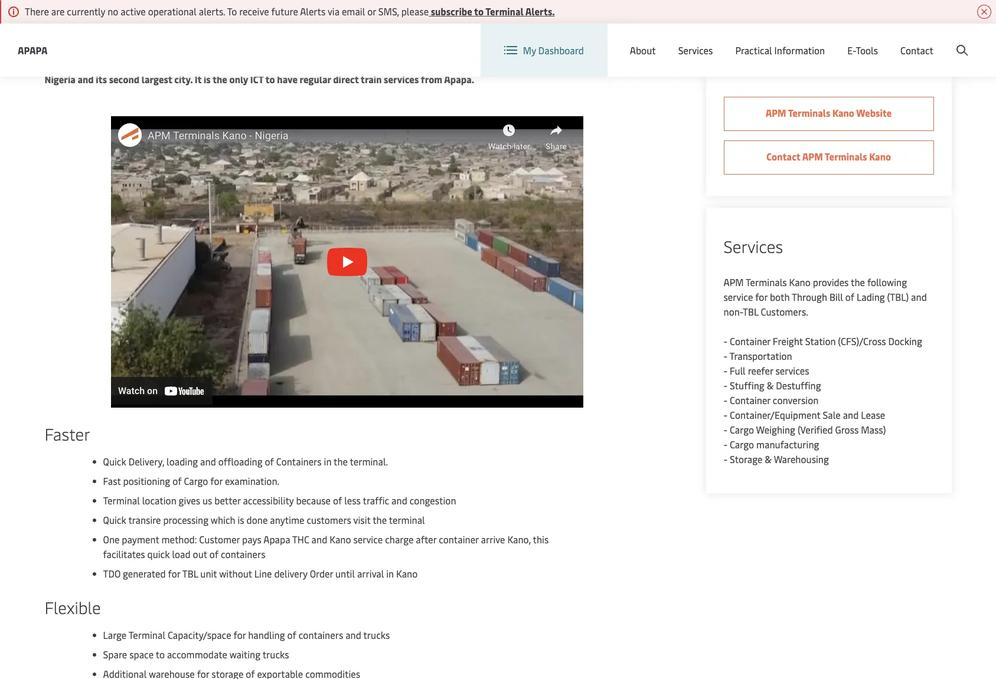 Task type: vqa. For each thing, say whether or not it's contained in the screenshot.
the top Apapa
yes



Task type: locate. For each thing, give the bounding box(es) containing it.
and inside one payment method: customer pays apapa thc and kano service charge after container arrive kano, this facilitates quick load out of containers
[[312, 533, 327, 546]]

1 horizontal spatial apapa
[[111, 58, 139, 71]]

sms,
[[378, 5, 399, 18]]

quick for quick delivery, loading and offloading of containers in the terminal.
[[103, 455, 126, 468]]

1 horizontal spatial containers
[[299, 629, 343, 642]]

the inside apm terminals kano provides the following service for both through bill of lading (tbl) and non-tbl customers.
[[851, 276, 865, 289]]

1 horizontal spatial to
[[266, 73, 275, 86]]

container up transportation
[[730, 335, 771, 348]]

apapa down there
[[18, 43, 48, 56]]

0 vertical spatial trucks
[[364, 629, 390, 642]]

further information
[[724, 60, 840, 78]]

1 vertical spatial its
[[96, 73, 107, 86]]

terminals inside apm terminals kano provides the following service for both through bill of lading (tbl) and non-tbl customers.
[[746, 276, 787, 289]]

kano, left this
[[508, 533, 531, 546]]

its
[[250, 58, 261, 71], [96, 73, 107, 86]]

container
[[730, 335, 771, 348], [730, 394, 771, 407]]

further
[[724, 60, 767, 78]]

service
[[724, 291, 753, 304], [353, 533, 383, 546]]

1 horizontal spatial service
[[724, 291, 753, 304]]

delivery,
[[129, 455, 164, 468]]

quick transire processing which is done anytime customers visit the terminal
[[103, 514, 425, 527]]

1 horizontal spatial its
[[250, 58, 261, 71]]

0 vertical spatial services
[[384, 73, 419, 86]]

arrive
[[481, 533, 505, 546]]

0 horizontal spatial to
[[156, 649, 165, 662]]

apm inside apm terminals kano provides the following service for both through bill of lading (tbl) and non-tbl customers.
[[724, 276, 744, 289]]

terminals up nigeria
[[67, 58, 109, 71]]

services up destuffing
[[776, 364, 810, 377]]

to right subscribe
[[474, 5, 484, 18]]

0 horizontal spatial contact
[[767, 150, 801, 163]]

there are currently no active operational alerts. to receive future alerts via email or sms, please subscribe to terminal alerts.
[[25, 5, 555, 18]]

e-tools button
[[848, 24, 878, 77]]

no
[[108, 5, 118, 18]]

1 vertical spatial kano,
[[508, 533, 531, 546]]

about
[[630, 44, 656, 57]]

6 - from the top
[[724, 409, 728, 422]]

gross
[[836, 424, 859, 437]]

e-
[[848, 44, 856, 57]]

my
[[523, 44, 536, 57]]

seamlessly
[[150, 58, 197, 71]]

subscribe to terminal alerts. link
[[429, 5, 555, 18]]

1 vertical spatial quick
[[103, 514, 126, 527]]

apapa
[[18, 43, 48, 56], [111, 58, 139, 71], [264, 533, 290, 546]]

0 horizontal spatial containers
[[221, 548, 266, 561]]

in up 'from'
[[432, 58, 441, 71]]

1 vertical spatial apapa
[[111, 58, 139, 71]]

its left second
[[96, 73, 107, 86]]

in right containers
[[324, 455, 332, 468]]

kano down charge
[[396, 568, 418, 581]]

services inside apm terminals apapa is seamlessly linked with its inland container terminal (ict) located in kano, the commercial centre of northern nigeria and its second largest city. it is the only ict to have regular direct train services from apapa.
[[384, 73, 419, 86]]

kano,
[[443, 58, 467, 71], [508, 533, 531, 546]]

and inside apm terminals kano provides the following service for both through bill of lading (tbl) and non-tbl customers.
[[911, 291, 927, 304]]

kano down website
[[870, 150, 891, 163]]

2 vertical spatial apapa
[[264, 533, 290, 546]]

in
[[432, 58, 441, 71], [324, 455, 332, 468], [386, 568, 394, 581]]

terminal.
[[350, 455, 388, 468]]

large
[[103, 629, 127, 642]]

anytime
[[270, 514, 305, 527]]

(verified
[[798, 424, 833, 437]]

kano up through
[[789, 276, 811, 289]]

until
[[335, 568, 355, 581]]

kano inside contact apm terminals kano link
[[870, 150, 891, 163]]

1 horizontal spatial terminal
[[389, 514, 425, 527]]

terminals for provides
[[746, 276, 787, 289]]

of right out
[[210, 548, 219, 561]]

apapa down anytime at the bottom of page
[[264, 533, 290, 546]]

0 horizontal spatial is
[[141, 58, 148, 71]]

2 - from the top
[[724, 350, 728, 363]]

loading
[[167, 455, 198, 468]]

0 horizontal spatial trucks
[[263, 649, 289, 662]]

of
[[569, 58, 578, 71], [846, 291, 855, 304], [265, 455, 274, 468], [173, 475, 182, 488], [333, 494, 342, 507], [210, 548, 219, 561], [287, 629, 296, 642]]

terminal up space
[[129, 629, 165, 642]]

us
[[203, 494, 212, 507]]

large terminal capacity/space for handling of containers and trucks
[[103, 629, 390, 642]]

contact apm terminals kano
[[767, 150, 891, 163]]

0 vertical spatial apapa
[[18, 43, 48, 56]]

terminal down fast
[[103, 494, 140, 507]]

and inside - container freight station (cfs)/cross docking - transportation - full reefer services - stuffing & destuffing - container conversion - container/equipment sale and lease - cargo weighing (verified gross mass) - cargo manufacturing - storage & warehousing
[[843, 409, 859, 422]]

reefer
[[748, 364, 773, 377]]

through
[[792, 291, 828, 304]]

1 horizontal spatial kano,
[[508, 533, 531, 546]]

terminals inside apm terminals apapa is seamlessly linked with its inland container terminal (ict) located in kano, the commercial centre of northern nigeria and its second largest city. it is the only ict to have regular direct train services from apapa.
[[67, 58, 109, 71]]

container down the stuffing
[[730, 394, 771, 407]]

transportation
[[730, 350, 793, 363]]

to right space
[[156, 649, 165, 662]]

my dashboard button
[[504, 24, 584, 77]]

centre
[[538, 58, 567, 71]]

terminal up direct
[[336, 58, 373, 71]]

2 quick from the top
[[103, 514, 126, 527]]

&
[[767, 379, 774, 392], [765, 453, 772, 466]]

kano, inside apm terminals apapa is seamlessly linked with its inland container terminal (ict) located in kano, the commercial centre of northern nigeria and its second largest city. it is the only ict to have regular direct train services from apapa.
[[443, 58, 467, 71]]

its up ict
[[250, 58, 261, 71]]

terminal up charge
[[389, 514, 425, 527]]

second
[[109, 73, 139, 86]]

0 vertical spatial service
[[724, 291, 753, 304]]

close alert image
[[978, 5, 992, 19]]

practical information
[[736, 44, 825, 57]]

0 vertical spatial in
[[432, 58, 441, 71]]

login
[[879, 35, 902, 48]]

1 horizontal spatial in
[[386, 568, 394, 581]]

kano inside apm terminals kano provides the following service for both through bill of lading (tbl) and non-tbl customers.
[[789, 276, 811, 289]]

apm terminals kano website link
[[724, 97, 934, 131]]

1 horizontal spatial tbl
[[743, 305, 759, 318]]

2 vertical spatial to
[[156, 649, 165, 662]]

nigeria
[[45, 73, 76, 86]]

is left done
[[238, 514, 244, 527]]

terminals up both
[[746, 276, 787, 289]]

1 vertical spatial services
[[724, 235, 783, 258]]

provides
[[813, 276, 849, 289]]

1 vertical spatial cargo
[[730, 438, 754, 451]]

service down visit
[[353, 533, 383, 546]]

& right storage
[[765, 453, 772, 466]]

apapa.
[[444, 73, 474, 86]]

2 container from the top
[[730, 394, 771, 407]]

3 - from the top
[[724, 364, 728, 377]]

apm up non-
[[724, 276, 744, 289]]

customer
[[199, 533, 240, 546]]

1 vertical spatial container
[[730, 394, 771, 407]]

of right handling on the bottom left
[[287, 629, 296, 642]]

0 vertical spatial contact
[[901, 44, 934, 57]]

apm up nigeria
[[45, 58, 65, 71]]

0 horizontal spatial service
[[353, 533, 383, 546]]

have
[[277, 73, 298, 86]]

1 vertical spatial tbl
[[182, 568, 198, 581]]

terminals up contact apm terminals kano
[[788, 106, 831, 119]]

location
[[142, 494, 176, 507]]

terminal left alerts.
[[486, 5, 524, 18]]

is right it
[[204, 73, 211, 86]]

the up lading
[[851, 276, 865, 289]]

apm for apm terminals kano website
[[766, 106, 787, 119]]

1 vertical spatial trucks
[[263, 649, 289, 662]]

train
[[361, 73, 382, 86]]

1 vertical spatial contact
[[767, 150, 801, 163]]

in right arrival
[[386, 568, 394, 581]]

quick for quick transire processing which is done anytime customers visit the terminal
[[103, 514, 126, 527]]

1 horizontal spatial trucks
[[364, 629, 390, 642]]

apapa link
[[18, 43, 48, 58]]

switch location
[[664, 34, 731, 47]]

tbl
[[743, 305, 759, 318], [182, 568, 198, 581]]

unit
[[200, 568, 217, 581]]

1 vertical spatial service
[[353, 533, 383, 546]]

information
[[775, 44, 825, 57], [770, 60, 840, 78]]

quick up fast
[[103, 455, 126, 468]]

tbl left unit
[[182, 568, 198, 581]]

0 vertical spatial information
[[775, 44, 825, 57]]

1 horizontal spatial contact
[[901, 44, 934, 57]]

practical
[[736, 44, 772, 57]]

service up non-
[[724, 291, 753, 304]]

apm for apm terminals apapa is seamlessly linked with its inland container terminal (ict) located in kano, the commercial centre of northern nigeria and its second largest city. it is the only ict to have regular direct train services from apapa.
[[45, 58, 65, 71]]

2 vertical spatial cargo
[[184, 475, 208, 488]]

& down reefer
[[767, 379, 774, 392]]

subscribe
[[431, 5, 472, 18]]

is up the largest
[[141, 58, 148, 71]]

0 horizontal spatial terminal
[[336, 58, 373, 71]]

0 vertical spatial quick
[[103, 455, 126, 468]]

1 vertical spatial information
[[770, 60, 840, 78]]

0 vertical spatial kano,
[[443, 58, 467, 71]]

are
[[51, 5, 65, 18]]

for up waiting
[[234, 629, 246, 642]]

docking
[[889, 335, 923, 348]]

kano, up apapa.
[[443, 58, 467, 71]]

1 horizontal spatial services
[[776, 364, 810, 377]]

because
[[296, 494, 331, 507]]

container
[[293, 58, 334, 71]]

the right visit
[[373, 514, 387, 527]]

account
[[939, 35, 974, 48]]

0 vertical spatial tbl
[[743, 305, 759, 318]]

accommodate
[[167, 649, 227, 662]]

of right bill
[[846, 291, 855, 304]]

containers right handling on the bottom left
[[299, 629, 343, 642]]

1 vertical spatial terminal
[[389, 514, 425, 527]]

1 - from the top
[[724, 335, 728, 348]]

2 vertical spatial is
[[238, 514, 244, 527]]

2 horizontal spatial in
[[432, 58, 441, 71]]

1 vertical spatial services
[[776, 364, 810, 377]]

ict
[[250, 73, 264, 86]]

services down located
[[384, 73, 419, 86]]

containers inside one payment method: customer pays apapa thc and kano service charge after container arrive kano, this facilitates quick load out of containers
[[221, 548, 266, 561]]

for inside apm terminals kano provides the following service for both through bill of lading (tbl) and non-tbl customers.
[[756, 291, 768, 304]]

services
[[678, 44, 713, 57], [724, 235, 783, 258]]

apapa inside one payment method: customer pays apapa thc and kano service charge after container arrive kano, this facilitates quick load out of containers
[[264, 533, 290, 546]]

information inside dropdown button
[[775, 44, 825, 57]]

terminal location gives us better accessibility because of less traffic and congestion
[[103, 494, 456, 507]]

1 vertical spatial to
[[266, 73, 275, 86]]

is
[[141, 58, 148, 71], [204, 73, 211, 86], [238, 514, 244, 527]]

2 horizontal spatial apapa
[[264, 533, 290, 546]]

terminal for the
[[389, 514, 425, 527]]

apapa up second
[[111, 58, 139, 71]]

terminal
[[336, 58, 373, 71], [389, 514, 425, 527]]

0 vertical spatial services
[[678, 44, 713, 57]]

containers down pays
[[221, 548, 266, 561]]

1 vertical spatial in
[[324, 455, 332, 468]]

1 vertical spatial is
[[204, 73, 211, 86]]

pays
[[242, 533, 262, 546]]

for down load
[[168, 568, 180, 581]]

(ict)
[[376, 58, 395, 71]]

kano down 'customers'
[[330, 533, 351, 546]]

0 vertical spatial terminal
[[336, 58, 373, 71]]

to right ict
[[266, 73, 275, 86]]

2 horizontal spatial to
[[474, 5, 484, 18]]

quick up one
[[103, 514, 126, 527]]

of down dashboard at the top
[[569, 58, 578, 71]]

0 vertical spatial to
[[474, 5, 484, 18]]

1 horizontal spatial is
[[204, 73, 211, 86]]

0 vertical spatial container
[[730, 335, 771, 348]]

faster
[[45, 423, 90, 445]]

contact for contact apm terminals kano
[[767, 150, 801, 163]]

apm inside apm terminals apapa is seamlessly linked with its inland container terminal (ict) located in kano, the commercial centre of northern nigeria and its second largest city. it is the only ict to have regular direct train services from apapa.
[[45, 58, 65, 71]]

spare space to accommodate waiting trucks
[[103, 649, 289, 662]]

destuffing
[[776, 379, 821, 392]]

terminals for is
[[67, 58, 109, 71]]

tbl left customers.
[[743, 305, 759, 318]]

handling
[[248, 629, 285, 642]]

the left terminal.
[[334, 455, 348, 468]]

alerts.
[[199, 5, 225, 18]]

apm down further information
[[766, 106, 787, 119]]

services button
[[678, 24, 713, 77]]

0 horizontal spatial kano,
[[443, 58, 467, 71]]

1 quick from the top
[[103, 455, 126, 468]]

0 horizontal spatial in
[[324, 455, 332, 468]]

0 horizontal spatial tbl
[[182, 568, 198, 581]]

0 vertical spatial containers
[[221, 548, 266, 561]]

terminal inside apm terminals apapa is seamlessly linked with its inland container terminal (ict) located in kano, the commercial centre of northern nigeria and its second largest city. it is the only ict to have regular direct train services from apapa.
[[336, 58, 373, 71]]

tbl inside apm terminals kano provides the following service for both through bill of lading (tbl) and non-tbl customers.
[[743, 305, 759, 318]]

7 - from the top
[[724, 424, 728, 437]]

for left both
[[756, 291, 768, 304]]

information for practical information
[[775, 44, 825, 57]]

0 horizontal spatial services
[[384, 73, 419, 86]]

kano left website
[[833, 106, 855, 119]]



Task type: describe. For each thing, give the bounding box(es) containing it.
lading
[[857, 291, 885, 304]]

there
[[25, 5, 49, 18]]

apapa inside apm terminals apapa is seamlessly linked with its inland container terminal (ict) located in kano, the commercial centre of northern nigeria and its second largest city. it is the only ict to have regular direct train services from apapa.
[[111, 58, 139, 71]]

customers
[[307, 514, 351, 527]]

apm down apm terminals kano website link
[[803, 150, 823, 163]]

commercial
[[486, 58, 536, 71]]

e-tools
[[848, 44, 878, 57]]

weighing
[[756, 424, 796, 437]]

northern
[[580, 58, 619, 71]]

with
[[228, 58, 248, 71]]

1 container from the top
[[730, 335, 771, 348]]

of inside apm terminals apapa is seamlessly linked with its inland container terminal (ict) located in kano, the commercial centre of northern nigeria and its second largest city. it is the only ict to have regular direct train services from apapa.
[[569, 58, 578, 71]]

one
[[103, 533, 120, 546]]

of inside one payment method: customer pays apapa thc and kano service charge after container arrive kano, this facilitates quick load out of containers
[[210, 548, 219, 561]]

gives
[[179, 494, 200, 507]]

from
[[421, 73, 443, 86]]

information for further information
[[770, 60, 840, 78]]

of down loading
[[173, 475, 182, 488]]

2 vertical spatial in
[[386, 568, 394, 581]]

the up apapa.
[[469, 58, 484, 71]]

capacity/space
[[168, 629, 231, 642]]

to inside apm terminals apapa is seamlessly linked with its inland container terminal (ict) located in kano, the commercial centre of northern nigeria and its second largest city. it is the only ict to have regular direct train services from apapa.
[[266, 73, 275, 86]]

for up us
[[210, 475, 223, 488]]

out
[[193, 548, 207, 561]]

mass)
[[861, 424, 886, 437]]

1 vertical spatial terminal
[[103, 494, 140, 507]]

apm for apm terminals kano provides the following service for both through bill of lading (tbl) and non-tbl customers.
[[724, 276, 744, 289]]

less
[[344, 494, 361, 507]]

2 horizontal spatial is
[[238, 514, 244, 527]]

tools
[[856, 44, 878, 57]]

kano, inside one payment method: customer pays apapa thc and kano service charge after container arrive kano, this facilitates quick load out of containers
[[508, 533, 531, 546]]

global menu
[[769, 35, 822, 48]]

method:
[[162, 533, 197, 546]]

apm terminals apapa is seamlessly linked with its inland container terminal (ict) located in kano, the commercial centre of northern nigeria and its second largest city. it is the only ict to have regular direct train services from apapa.
[[45, 58, 619, 86]]

4 - from the top
[[724, 379, 728, 392]]

visit
[[354, 514, 371, 527]]

contact for contact
[[901, 44, 934, 57]]

menu
[[798, 35, 822, 48]]

service inside one payment method: customer pays apapa thc and kano service charge after container arrive kano, this facilitates quick load out of containers
[[353, 533, 383, 546]]

fast
[[103, 475, 121, 488]]

container/equipment
[[730, 409, 821, 422]]

0 vertical spatial &
[[767, 379, 774, 392]]

line
[[254, 568, 272, 581]]

both
[[770, 291, 790, 304]]

terminal for container
[[336, 58, 373, 71]]

0 vertical spatial is
[[141, 58, 148, 71]]

freight
[[773, 335, 803, 348]]

global
[[769, 35, 796, 48]]

my dashboard
[[523, 44, 584, 57]]

station
[[806, 335, 836, 348]]

receive
[[239, 5, 269, 18]]

accessibility
[[243, 494, 294, 507]]

5 - from the top
[[724, 394, 728, 407]]

offloading
[[218, 455, 263, 468]]

in inside apm terminals apapa is seamlessly linked with its inland container terminal (ict) located in kano, the commercial centre of northern nigeria and its second largest city. it is the only ict to have regular direct train services from apapa.
[[432, 58, 441, 71]]

switch location button
[[645, 34, 731, 47]]

apm terminals kano website
[[766, 106, 892, 119]]

following
[[868, 276, 907, 289]]

2 vertical spatial terminal
[[129, 629, 165, 642]]

storage
[[730, 453, 763, 466]]

9 - from the top
[[724, 453, 728, 466]]

contact apm terminals kano link
[[724, 141, 934, 175]]

contact button
[[901, 24, 934, 77]]

located
[[398, 58, 430, 71]]

regular
[[300, 73, 331, 86]]

tdo
[[103, 568, 121, 581]]

service inside apm terminals kano provides the following service for both through bill of lading (tbl) and non-tbl customers.
[[724, 291, 753, 304]]

login / create account link
[[857, 24, 974, 58]]

space
[[129, 649, 154, 662]]

1 vertical spatial &
[[765, 453, 772, 466]]

0 vertical spatial cargo
[[730, 424, 754, 437]]

dashboard
[[539, 44, 584, 57]]

/
[[904, 35, 907, 48]]

0 horizontal spatial services
[[678, 44, 713, 57]]

location
[[694, 34, 731, 47]]

examination.
[[225, 475, 280, 488]]

of inside apm terminals kano provides the following service for both through bill of lading (tbl) and non-tbl customers.
[[846, 291, 855, 304]]

tdo generated for tbl unit without line delivery order until arrival in kano
[[103, 568, 418, 581]]

switch
[[664, 34, 692, 47]]

- container freight station (cfs)/cross docking - transportation - full reefer services - stuffing & destuffing - container conversion - container/equipment sale and lease - cargo weighing (verified gross mass) - cargo manufacturing - storage & warehousing
[[724, 335, 923, 466]]

terminals for website
[[788, 106, 831, 119]]

kano inside apm terminals kano website link
[[833, 106, 855, 119]]

bill
[[830, 291, 843, 304]]

processing
[[163, 514, 209, 527]]

1 horizontal spatial services
[[724, 235, 783, 258]]

thc
[[292, 533, 309, 546]]

stuffing
[[730, 379, 765, 392]]

largest
[[142, 73, 172, 86]]

done
[[247, 514, 268, 527]]

via
[[328, 5, 340, 18]]

email
[[342, 5, 365, 18]]

please
[[401, 5, 429, 18]]

to
[[227, 5, 237, 18]]

this
[[533, 533, 549, 546]]

delivery
[[274, 568, 308, 581]]

spare
[[103, 649, 127, 662]]

warehousing
[[774, 453, 829, 466]]

website
[[857, 106, 892, 119]]

future
[[271, 5, 298, 18]]

0 horizontal spatial apapa
[[18, 43, 48, 56]]

order
[[310, 568, 333, 581]]

one payment method: customer pays apapa thc and kano service charge after container arrive kano, this facilitates quick load out of containers
[[103, 533, 549, 561]]

0 vertical spatial terminal
[[486, 5, 524, 18]]

of left less
[[333, 494, 342, 507]]

alerts.
[[526, 5, 555, 18]]

global menu button
[[743, 23, 834, 59]]

lease
[[861, 409, 886, 422]]

login / create account
[[879, 35, 974, 48]]

0 vertical spatial its
[[250, 58, 261, 71]]

after container
[[416, 533, 479, 546]]

1 vertical spatial containers
[[299, 629, 343, 642]]

about button
[[630, 24, 656, 77]]

full
[[730, 364, 746, 377]]

of up examination.
[[265, 455, 274, 468]]

which
[[211, 514, 235, 527]]

0 horizontal spatial its
[[96, 73, 107, 86]]

services inside - container freight station (cfs)/cross docking - transportation - full reefer services - stuffing & destuffing - container conversion - container/equipment sale and lease - cargo weighing (verified gross mass) - cargo manufacturing - storage & warehousing
[[776, 364, 810, 377]]

the down linked
[[213, 73, 227, 86]]

direct
[[333, 73, 359, 86]]

it
[[195, 73, 202, 86]]

terminals down apm terminals kano website link
[[825, 150, 867, 163]]

load
[[172, 548, 191, 561]]

8 - from the top
[[724, 438, 728, 451]]

and inside apm terminals apapa is seamlessly linked with its inland container terminal (ict) located in kano, the commercial centre of northern nigeria and its second largest city. it is the only ict to have regular direct train services from apapa.
[[78, 73, 94, 86]]

kano inside one payment method: customer pays apapa thc and kano service charge after container arrive kano, this facilitates quick load out of containers
[[330, 533, 351, 546]]

flexible
[[45, 597, 101, 619]]

congestion
[[410, 494, 456, 507]]

facilitates
[[103, 548, 145, 561]]



